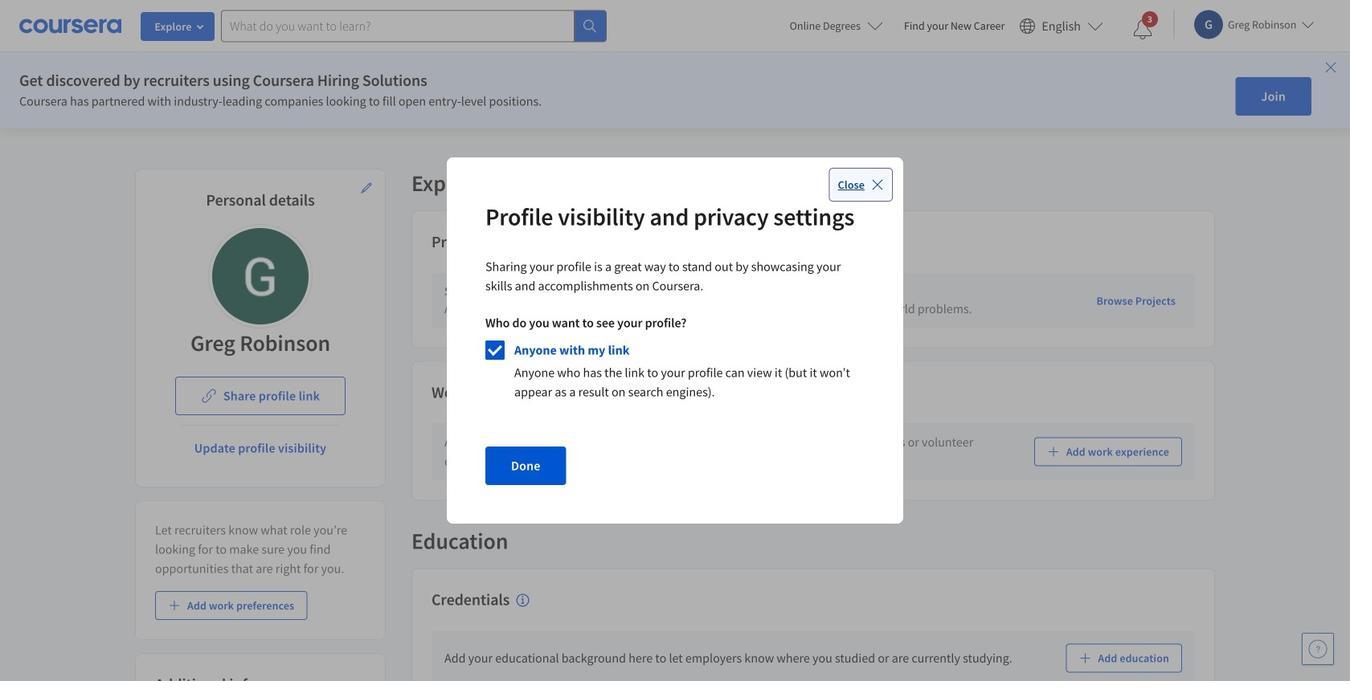 Task type: describe. For each thing, give the bounding box(es) containing it.
coursera image
[[19, 13, 121, 39]]

edit personal details. image
[[360, 182, 373, 194]]



Task type: vqa. For each thing, say whether or not it's contained in the screenshot.
DIALOG
yes



Task type: locate. For each thing, give the bounding box(es) containing it.
dialog
[[447, 158, 903, 524]]

help center image
[[1308, 640, 1328, 659]]

None search field
[[221, 10, 607, 42]]

profile photo image
[[212, 228, 309, 325]]

information about credentials section image
[[516, 594, 529, 607]]

anyone with my link element
[[485, 334, 865, 408]]



